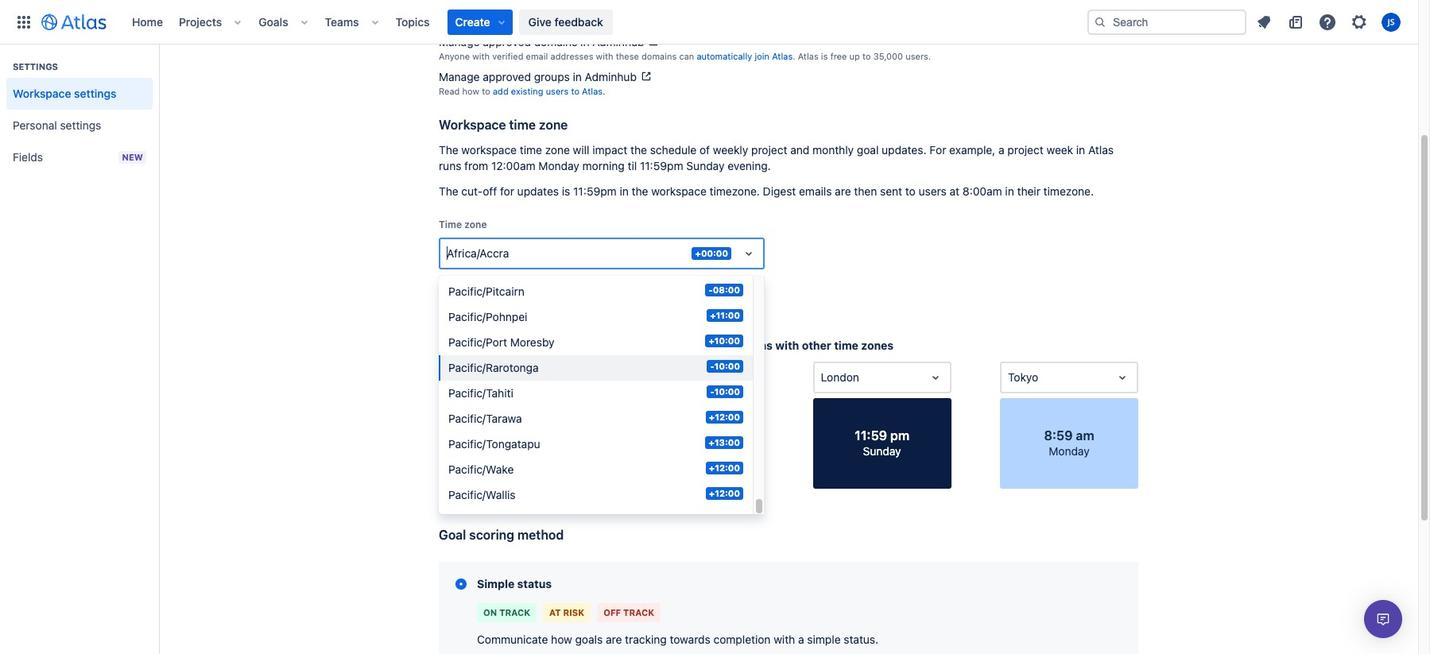 Task type: vqa. For each thing, say whether or not it's contained in the screenshot.
the +00:00
yes



Task type: describe. For each thing, give the bounding box(es) containing it.
with left the these
[[596, 51, 613, 61]]

in left their
[[1005, 184, 1014, 198]]

time zone
[[439, 219, 487, 231]]

can
[[679, 51, 694, 61]]

am
[[1076, 428, 1094, 443]]

moresby
[[510, 335, 555, 349]]

automatically join atlas link
[[697, 51, 793, 61]]

simple
[[807, 633, 841, 646]]

save button
[[439, 295, 483, 320]]

10:00 for pacific/rarotonga
[[714, 361, 740, 371]]

approved for groups
[[483, 70, 531, 83]]

projects link
[[174, 9, 227, 35]]

domains and user groups
[[439, 10, 592, 24]]

how for goals
[[551, 633, 572, 646]]

1 vertical spatial domains
[[641, 51, 677, 61]]

simple
[[477, 577, 515, 591]]

1 vertical spatial the
[[632, 184, 648, 198]]

10:00 for pacific/tahiti
[[714, 386, 740, 397]]

2 vertical spatial users
[[566, 277, 589, 287]]

settings for workspace settings
[[74, 87, 116, 100]]

group containing workspace settings
[[6, 45, 153, 178]]

top element
[[10, 0, 1087, 44]]

from
[[464, 159, 488, 172]]

the cut-off for updates is 11:59pm in the workspace timezone. digest emails are then sent to users at 8:00am in their timezone.
[[439, 184, 1094, 198]]

method
[[517, 528, 564, 542]]

personal settings
[[13, 118, 101, 132]]

join
[[755, 51, 770, 61]]

-10:00 for pacific/rarotonga
[[710, 361, 740, 371]]

with left simple
[[774, 633, 795, 646]]

7:59
[[670, 428, 698, 443]]

teams link
[[320, 9, 364, 35]]

communicate how goals are tracking towards completion with a simple status.
[[477, 633, 879, 646]]

anyone with verified email addresses with these domains can automatically join atlas . atlas is free up to 35,000 users.
[[439, 51, 931, 61]]

0 horizontal spatial will
[[478, 277, 491, 287]]

impact
[[592, 143, 627, 157]]

at
[[549, 607, 561, 618]]

pacific/wake
[[448, 463, 514, 476]]

0 horizontal spatial off
[[483, 184, 497, 198]]

home link
[[127, 9, 168, 35]]

1 horizontal spatial for
[[540, 277, 552, 287]]

+00:00
[[695, 248, 728, 258]]

goals
[[575, 633, 603, 646]]

0 horizontal spatial atlas
[[772, 51, 793, 61]]

create button
[[447, 9, 512, 35]]

pacific/pohnpei
[[448, 310, 527, 324]]

weekly
[[713, 143, 748, 157]]

open image for 4:59 pm
[[552, 368, 571, 387]]

changes
[[439, 277, 475, 287]]

changes will be applied for all users of this workspace
[[439, 277, 665, 287]]

search image
[[1094, 16, 1107, 28]]

workspace for workspace settings
[[13, 87, 71, 100]]

08:00
[[713, 285, 740, 295]]

users.
[[906, 51, 931, 61]]

schedule
[[650, 143, 697, 157]]

week
[[1047, 143, 1073, 157]]

updates.
[[882, 143, 926, 157]]

goals
[[259, 15, 288, 28]]

pacific/tarawa
[[448, 412, 522, 425]]

account image
[[1382, 12, 1401, 31]]

monday inside 'the workspace time zone will impact the schedule of weekly project and monthly goal updates. for example, a project week in atlas runs from 12:00am monday morning til 11:59pm sunday evening.'
[[538, 159, 579, 172]]

an external link image for manage approved groups in adminhub
[[640, 70, 652, 83]]

2 vertical spatial zone
[[464, 219, 487, 231]]

track for off track
[[623, 607, 654, 618]]

off track
[[604, 607, 654, 618]]

to left add
[[482, 86, 490, 96]]

workspace settings
[[13, 87, 116, 100]]

4:59
[[482, 428, 511, 443]]

2 vertical spatial the
[[503, 339, 521, 352]]

sunday for 4:59 pm
[[489, 444, 527, 458]]

their
[[1017, 184, 1041, 198]]

adminhub for manage approved domains in adminhub
[[592, 35, 644, 48]]

manage for manage approved domains in adminhub
[[439, 35, 480, 48]]

pacific/port moresby
[[448, 335, 555, 349]]

open image for 11:59 pm
[[926, 368, 945, 387]]

here's how the 11:59pm sunday cut off in africa/accra aligns with other time zones
[[439, 339, 894, 352]]

cut
[[618, 339, 635, 352]]

this
[[602, 277, 618, 287]]

cancel button
[[489, 295, 545, 320]]

2 timezone. from the left
[[1044, 184, 1094, 198]]

-08:00
[[709, 285, 740, 295]]

manage for manage approved groups in adminhub
[[439, 70, 480, 83]]

goals link
[[254, 9, 293, 35]]

goal
[[857, 143, 879, 157]]

time
[[439, 219, 462, 231]]

1 project from the left
[[751, 143, 787, 157]]

up
[[849, 51, 860, 61]]

1 horizontal spatial is
[[821, 51, 828, 61]]

off
[[604, 607, 621, 618]]

monthly
[[812, 143, 854, 157]]

+11:00
[[710, 310, 740, 320]]

zones
[[861, 339, 894, 352]]

of inside 'the workspace time zone will impact the schedule of weekly project and monthly goal updates. for example, a project week in atlas runs from 12:00am monday morning til 11:59pm sunday evening.'
[[700, 143, 710, 157]]

open intercom messenger image
[[1374, 610, 1393, 629]]

-10:00 for pacific/tahiti
[[710, 386, 740, 397]]

monday inside 8:59 am monday
[[1049, 444, 1090, 458]]

new
[[634, 370, 657, 384]]

0 horizontal spatial africa/accra
[[447, 246, 509, 260]]

2 vertical spatial 11:59pm
[[524, 339, 571, 352]]

til
[[628, 159, 637, 172]]

0 vertical spatial users
[[546, 86, 569, 96]]

in inside 'the workspace time zone will impact the schedule of weekly project and monthly goal updates. for example, a project week in atlas runs from 12:00am monday morning til 11:59pm sunday evening.'
[[1076, 143, 1085, 157]]

workspace time zone
[[439, 118, 568, 132]]

workspace for workspace time zone
[[439, 118, 506, 132]]

york
[[660, 370, 682, 384]]

workspace settings link
[[6, 78, 153, 110]]

to right up
[[863, 51, 871, 61]]

pm for 7:59 pm
[[701, 428, 720, 443]]

time inside 'the workspace time zone will impact the schedule of weekly project and monthly goal updates. for example, a project week in atlas runs from 12:00am monday morning til 11:59pm sunday evening.'
[[520, 143, 542, 157]]

create
[[455, 15, 490, 28]]

pacific/tahiti
[[448, 386, 513, 400]]

2 vertical spatial time
[[834, 339, 859, 352]]

evening.
[[728, 159, 771, 172]]

communicate
[[477, 633, 548, 646]]

sunday for 11:59 pm
[[863, 444, 901, 458]]

settings image
[[1350, 12, 1369, 31]]

1 vertical spatial groups
[[534, 70, 570, 83]]

new
[[122, 152, 143, 162]]

sunday left cut
[[574, 339, 615, 352]]

0 vertical spatial groups
[[550, 10, 592, 24]]

los
[[447, 370, 465, 384]]

settings
[[13, 61, 58, 72]]

to left the atlas.
[[571, 86, 579, 96]]

0 vertical spatial zone
[[539, 118, 568, 132]]



Task type: locate. For each thing, give the bounding box(es) containing it.
tracking
[[625, 633, 667, 646]]

read how to add existing users to atlas.
[[439, 86, 605, 96]]

0 horizontal spatial workspace
[[13, 87, 71, 100]]

a left simple
[[798, 633, 804, 646]]

status
[[517, 577, 552, 591]]

0 vertical spatial will
[[573, 143, 589, 157]]

1 vertical spatial zone
[[545, 143, 570, 157]]

1 horizontal spatial and
[[790, 143, 809, 157]]

an external link image inside manage approved domains in adminhub link
[[647, 35, 660, 48]]

will up morning
[[573, 143, 589, 157]]

an external link image for manage approved domains in adminhub
[[647, 35, 660, 48]]

users down manage approved groups in adminhub link
[[546, 86, 569, 96]]

- for pacific/pitcairn
[[709, 285, 713, 295]]

read
[[439, 86, 460, 96]]

1 vertical spatial is
[[562, 184, 570, 198]]

off right cut
[[638, 339, 654, 352]]

an external link image
[[647, 35, 660, 48], [640, 70, 652, 83]]

+12:00 for pacific/tarawa
[[709, 412, 740, 422]]

pacific/tongatapu
[[448, 437, 540, 451]]

project left week
[[1007, 143, 1044, 157]]

status.
[[844, 633, 879, 646]]

11:59pm down cancel button
[[524, 339, 571, 352]]

track for on track
[[499, 607, 530, 618]]

email
[[526, 51, 548, 61]]

of left weekly
[[700, 143, 710, 157]]

0 vertical spatial and
[[495, 10, 517, 24]]

with right anyone at the top
[[472, 51, 490, 61]]

feedback
[[554, 15, 603, 28]]

11:59
[[855, 428, 887, 443]]

workspace right this
[[620, 277, 665, 287]]

the for the cut-off for updates is 11:59pm in the workspace timezone. digest emails are then sent to users at 8:00am in their timezone.
[[439, 184, 458, 198]]

1 vertical spatial monday
[[1049, 444, 1090, 458]]

the left cut-
[[439, 184, 458, 198]]

workspace down settings
[[13, 87, 71, 100]]

a inside 'the workspace time zone will impact the schedule of weekly project and monthly goal updates. for example, a project week in atlas runs from 12:00am monday morning til 11:59pm sunday evening.'
[[998, 143, 1004, 157]]

1 vertical spatial an external link image
[[640, 70, 652, 83]]

zone up 'updates'
[[545, 143, 570, 157]]

with left "other"
[[775, 339, 799, 352]]

cancel
[[499, 300, 535, 314]]

the inside 'the workspace time zone will impact the schedule of weekly project and monthly goal updates. for example, a project week in atlas runs from 12:00am monday morning til 11:59pm sunday evening.'
[[630, 143, 647, 157]]

3 pm from the left
[[890, 428, 909, 443]]

2 horizontal spatial atlas
[[1088, 143, 1114, 157]]

time up 12:00am
[[520, 143, 542, 157]]

sunday down weekly
[[686, 159, 725, 172]]

timezone. right their
[[1044, 184, 1094, 198]]

other
[[802, 339, 831, 352]]

topics link
[[391, 9, 434, 35]]

1 horizontal spatial a
[[998, 143, 1004, 157]]

1 vertical spatial will
[[478, 277, 491, 287]]

and inside 'the workspace time zone will impact the schedule of weekly project and monthly goal updates. for example, a project week in atlas runs from 12:00am monday morning til 11:59pm sunday evening.'
[[790, 143, 809, 157]]

+12:00 for pacific/wake
[[709, 463, 740, 473]]

2 vertical spatial +12:00
[[709, 488, 740, 498]]

will left be
[[478, 277, 491, 287]]

sunday down 4:59
[[489, 444, 527, 458]]

to right sent
[[905, 184, 916, 198]]

atlas right week
[[1088, 143, 1114, 157]]

adminhub up the atlas.
[[585, 70, 637, 83]]

sunday for 7:59 pm
[[676, 444, 714, 458]]

settings up personal settings link
[[74, 87, 116, 100]]

0 vertical spatial an external link image
[[647, 35, 660, 48]]

0 vertical spatial workspace
[[13, 87, 71, 100]]

help image
[[1318, 12, 1337, 31]]

1 vertical spatial for
[[540, 277, 552, 287]]

manage
[[439, 35, 480, 48], [439, 70, 480, 83]]

0 vertical spatial for
[[500, 184, 514, 198]]

0 vertical spatial adminhub
[[592, 35, 644, 48]]

time right "other"
[[834, 339, 859, 352]]

0 horizontal spatial are
[[606, 633, 622, 646]]

1 track from the left
[[499, 607, 530, 618]]

atlas right .
[[798, 51, 819, 61]]

1 vertical spatial -
[[710, 361, 714, 371]]

timezone. down evening.
[[710, 184, 760, 198]]

7:59 pm sunday
[[670, 428, 720, 458]]

an external link image up anyone with verified email addresses with these domains can automatically join atlas . atlas is free up to 35,000 users.
[[647, 35, 660, 48]]

None text field
[[447, 246, 450, 262]]

how for to
[[462, 86, 479, 96]]

how up pacific/rarotonga
[[478, 339, 501, 352]]

0 vertical spatial settings
[[74, 87, 116, 100]]

pacific/wallis
[[448, 488, 516, 502]]

approved up verified
[[483, 35, 531, 48]]

35,000
[[873, 51, 903, 61]]

0 vertical spatial monday
[[538, 159, 579, 172]]

1 vertical spatial africa/accra
[[669, 339, 737, 352]]

all
[[554, 277, 564, 287]]

0 vertical spatial workspace
[[461, 143, 517, 157]]

0 horizontal spatial track
[[499, 607, 530, 618]]

the inside 'the workspace time zone will impact the schedule of weekly project and monthly goal updates. for example, a project week in atlas runs from 12:00am monday morning til 11:59pm sunday evening.'
[[439, 143, 458, 157]]

- for pacific/rarotonga
[[710, 361, 714, 371]]

track
[[499, 607, 530, 618], [623, 607, 654, 618]]

workspace up 'from'
[[461, 143, 517, 157]]

- left open icon
[[710, 386, 714, 397]]

+12:00 for pacific/wallis
[[709, 488, 740, 498]]

manage approved groups in adminhub
[[439, 70, 637, 83]]

0 horizontal spatial a
[[798, 633, 804, 646]]

applied
[[507, 277, 538, 287]]

is left free
[[821, 51, 828, 61]]

1 horizontal spatial 11:59pm
[[573, 184, 617, 198]]

2 horizontal spatial 11:59pm
[[640, 159, 683, 172]]

1 horizontal spatial workspace
[[439, 118, 506, 132]]

sunday
[[686, 159, 725, 172], [574, 339, 615, 352], [489, 444, 527, 458], [676, 444, 714, 458], [863, 444, 901, 458]]

pm inside 4:59 pm sunday
[[514, 428, 533, 443]]

project up evening.
[[751, 143, 787, 157]]

0 vertical spatial manage
[[439, 35, 480, 48]]

users right all
[[566, 277, 589, 287]]

zone
[[539, 118, 568, 132], [545, 143, 570, 157], [464, 219, 487, 231]]

cut-
[[461, 184, 483, 198]]

0 horizontal spatial monday
[[538, 159, 579, 172]]

add
[[493, 86, 509, 96]]

1 horizontal spatial atlas
[[798, 51, 819, 61]]

the down the til
[[632, 184, 648, 198]]

1 vertical spatial workspace
[[439, 118, 506, 132]]

the for the workspace time zone will impact the schedule of weekly project and monthly goal updates. for example, a project week in atlas runs from 12:00am monday morning til 11:59pm sunday evening.
[[439, 143, 458, 157]]

1 timezone. from the left
[[710, 184, 760, 198]]

scoring
[[469, 528, 514, 542]]

at risk
[[549, 607, 584, 618]]

for down 12:00am
[[500, 184, 514, 198]]

atlas inside 'the workspace time zone will impact the schedule of weekly project and monthly goal updates. for example, a project week in atlas runs from 12:00am monday morning til 11:59pm sunday evening.'
[[1088, 143, 1114, 157]]

pm for 11:59 pm
[[890, 428, 909, 443]]

is
[[821, 51, 828, 61], [562, 184, 570, 198]]

is right 'updates'
[[562, 184, 570, 198]]

with
[[472, 51, 490, 61], [596, 51, 613, 61], [775, 339, 799, 352], [774, 633, 795, 646]]

workspace inside 'the workspace time zone will impact the schedule of weekly project and monthly goal updates. for example, a project week in atlas runs from 12:00am monday morning til 11:59pm sunday evening.'
[[461, 143, 517, 157]]

track right off
[[623, 607, 654, 618]]

1 horizontal spatial are
[[835, 184, 851, 198]]

for
[[929, 143, 946, 157]]

approved for domains
[[483, 35, 531, 48]]

2 vertical spatial how
[[551, 633, 572, 646]]

in right week
[[1076, 143, 1085, 157]]

new york
[[634, 370, 682, 384]]

1 pm from the left
[[514, 428, 533, 443]]

automatically
[[697, 51, 752, 61]]

pacific/port
[[448, 335, 507, 349]]

2 +12:00 from the top
[[709, 463, 740, 473]]

manage up read
[[439, 70, 480, 83]]

1 the from the top
[[439, 143, 458, 157]]

how
[[462, 86, 479, 96], [478, 339, 501, 352], [551, 633, 572, 646]]

Search field
[[1087, 9, 1246, 35]]

1 vertical spatial off
[[638, 339, 654, 352]]

monday
[[538, 159, 579, 172], [1049, 444, 1090, 458]]

london
[[821, 370, 859, 384]]

the up the til
[[630, 143, 647, 157]]

0 vertical spatial off
[[483, 184, 497, 198]]

approved up add
[[483, 70, 531, 83]]

adminhub up the these
[[592, 35, 644, 48]]

fields
[[13, 150, 43, 164]]

1 manage from the top
[[439, 35, 480, 48]]

risk
[[563, 607, 584, 618]]

and left monthly
[[790, 143, 809, 157]]

monday down 8:59
[[1049, 444, 1090, 458]]

give feedback button
[[519, 9, 613, 35]]

pm for 4:59 pm
[[514, 428, 533, 443]]

0 vertical spatial how
[[462, 86, 479, 96]]

angeles
[[468, 370, 509, 384]]

0 horizontal spatial pm
[[514, 428, 533, 443]]

1 horizontal spatial track
[[623, 607, 654, 618]]

in up addresses
[[580, 35, 589, 48]]

0 vertical spatial approved
[[483, 35, 531, 48]]

8:00am
[[963, 184, 1002, 198]]

0 horizontal spatial and
[[495, 10, 517, 24]]

-10:00 up +13:00
[[710, 386, 740, 397]]

atlas right join
[[772, 51, 793, 61]]

2 track from the left
[[623, 607, 654, 618]]

1 vertical spatial +12:00
[[709, 463, 740, 473]]

africa/accra down the time zone
[[447, 246, 509, 260]]

2 project from the left
[[1007, 143, 1044, 157]]

time
[[509, 118, 536, 132], [520, 143, 542, 157], [834, 339, 859, 352]]

1 vertical spatial a
[[798, 633, 804, 646]]

and left user
[[495, 10, 517, 24]]

approved
[[483, 35, 531, 48], [483, 70, 531, 83]]

settings down workspace settings link
[[60, 118, 101, 132]]

1 10:00 from the top
[[714, 361, 740, 371]]

1 vertical spatial users
[[919, 184, 947, 198]]

0 horizontal spatial for
[[500, 184, 514, 198]]

1 vertical spatial time
[[520, 143, 542, 157]]

1 horizontal spatial domains
[[641, 51, 677, 61]]

1 vertical spatial and
[[790, 143, 809, 157]]

0 vertical spatial domains
[[534, 35, 577, 48]]

1 vertical spatial -10:00
[[710, 386, 740, 397]]

0 vertical spatial -10:00
[[710, 361, 740, 371]]

anyone
[[439, 51, 470, 61]]

existing
[[511, 86, 543, 96]]

in down the til
[[620, 184, 629, 198]]

switch to... image
[[14, 12, 33, 31]]

are right goals
[[606, 633, 622, 646]]

then
[[854, 184, 877, 198]]

zone inside 'the workspace time zone will impact the schedule of weekly project and monthly goal updates. for example, a project week in atlas runs from 12:00am monday morning til 11:59pm sunday evening.'
[[545, 143, 570, 157]]

group
[[6, 45, 153, 178]]

groups
[[550, 10, 592, 24], [534, 70, 570, 83]]

2 vertical spatial workspace
[[620, 277, 665, 287]]

monday up 'updates'
[[538, 159, 579, 172]]

notifications image
[[1254, 12, 1274, 31]]

2 -10:00 from the top
[[710, 386, 740, 397]]

will inside 'the workspace time zone will impact the schedule of weekly project and monthly goal updates. for example, a project week in atlas runs from 12:00am monday morning til 11:59pm sunday evening.'
[[573, 143, 589, 157]]

0 vertical spatial the
[[630, 143, 647, 157]]

1 approved from the top
[[483, 35, 531, 48]]

workspace down read
[[439, 118, 506, 132]]

a
[[998, 143, 1004, 157], [798, 633, 804, 646]]

- down the +10:00
[[710, 361, 714, 371]]

1 -10:00 from the top
[[710, 361, 740, 371]]

simple status
[[477, 577, 552, 591]]

a right example,
[[998, 143, 1004, 157]]

pm
[[514, 428, 533, 443], [701, 428, 720, 443], [890, 428, 909, 443]]

workspace down schedule
[[651, 184, 707, 198]]

digest
[[763, 184, 796, 198]]

are left "then"
[[835, 184, 851, 198]]

2 horizontal spatial pm
[[890, 428, 909, 443]]

11:59pm down schedule
[[640, 159, 683, 172]]

how left goals
[[551, 633, 572, 646]]

1 vertical spatial 11:59pm
[[573, 184, 617, 198]]

off
[[483, 184, 497, 198], [638, 339, 654, 352]]

towards
[[670, 633, 711, 646]]

domains up addresses
[[534, 35, 577, 48]]

addresses
[[550, 51, 593, 61]]

how right read
[[462, 86, 479, 96]]

projects
[[179, 15, 222, 28]]

users left "at"
[[919, 184, 947, 198]]

personal
[[13, 118, 57, 132]]

the up 'runs'
[[439, 143, 458, 157]]

0 vertical spatial is
[[821, 51, 828, 61]]

free
[[830, 51, 847, 61]]

2 the from the top
[[439, 184, 458, 198]]

manage approved groups in adminhub link
[[439, 70, 652, 83]]

sunday inside 4:59 pm sunday
[[489, 444, 527, 458]]

open image for 8:59 am
[[1113, 368, 1132, 387]]

1 vertical spatial are
[[606, 633, 622, 646]]

the up pacific/rarotonga
[[503, 339, 521, 352]]

0 vertical spatial the
[[439, 143, 458, 157]]

pm right 11:59
[[890, 428, 909, 443]]

goal
[[439, 528, 466, 542]]

1 vertical spatial approved
[[483, 70, 531, 83]]

1 horizontal spatial off
[[638, 339, 654, 352]]

10:00 down the +10:00
[[714, 361, 740, 371]]

2 approved from the top
[[483, 70, 531, 83]]

2 vertical spatial -
[[710, 386, 714, 397]]

1 horizontal spatial timezone.
[[1044, 184, 1094, 198]]

1 vertical spatial settings
[[60, 118, 101, 132]]

0 vertical spatial time
[[509, 118, 536, 132]]

for
[[500, 184, 514, 198], [540, 277, 552, 287]]

11:59pm down morning
[[573, 184, 617, 198]]

sunday down 7:59
[[676, 444, 714, 458]]

1 horizontal spatial monday
[[1049, 444, 1090, 458]]

open image
[[739, 368, 758, 387]]

users
[[546, 86, 569, 96], [919, 184, 947, 198], [566, 277, 589, 287]]

1 vertical spatial of
[[591, 277, 600, 287]]

an external link image down anyone with verified email addresses with these domains can automatically join atlas . atlas is free up to 35,000 users.
[[640, 70, 652, 83]]

domains left can
[[641, 51, 677, 61]]

of left this
[[591, 277, 600, 287]]

8:59
[[1044, 428, 1073, 443]]

africa/accra down +11:00
[[669, 339, 737, 352]]

track right on
[[499, 607, 530, 618]]

how for the
[[478, 339, 501, 352]]

sunday down 11:59
[[863, 444, 901, 458]]

10:00 up +13:00
[[714, 386, 740, 397]]

give feedback
[[528, 15, 603, 28]]

1 horizontal spatial africa/accra
[[669, 339, 737, 352]]

12:00am
[[491, 159, 535, 172]]

0 vertical spatial are
[[835, 184, 851, 198]]

to
[[863, 51, 871, 61], [482, 86, 490, 96], [571, 86, 579, 96], [905, 184, 916, 198]]

-10:00 down the +10:00
[[710, 361, 740, 371]]

11:59pm inside 'the workspace time zone will impact the schedule of weekly project and monthly goal updates. for example, a project week in atlas runs from 12:00am monday morning til 11:59pm sunday evening.'
[[640, 159, 683, 172]]

sunday inside 11:59 pm sunday
[[863, 444, 901, 458]]

2 10:00 from the top
[[714, 386, 740, 397]]

1 horizontal spatial project
[[1007, 143, 1044, 157]]

0 vertical spatial a
[[998, 143, 1004, 157]]

domains
[[439, 10, 491, 24]]

1 vertical spatial the
[[439, 184, 458, 198]]

in down addresses
[[573, 70, 582, 83]]

1 +12:00 from the top
[[709, 412, 740, 422]]

3 +12:00 from the top
[[709, 488, 740, 498]]

sunday inside 'the workspace time zone will impact the schedule of weekly project and monthly goal updates. for example, a project week in atlas runs from 12:00am monday morning til 11:59pm sunday evening.'
[[686, 159, 725, 172]]

open image
[[739, 244, 758, 263], [552, 368, 571, 387], [926, 368, 945, 387], [1113, 368, 1132, 387]]

home
[[132, 15, 163, 28]]

1 horizontal spatial pm
[[701, 428, 720, 443]]

1 vertical spatial adminhub
[[585, 70, 637, 83]]

settings for personal settings
[[60, 118, 101, 132]]

be
[[494, 277, 504, 287]]

1 vertical spatial manage
[[439, 70, 480, 83]]

banner containing home
[[0, 0, 1418, 45]]

1 vertical spatial workspace
[[651, 184, 707, 198]]

morning
[[582, 159, 625, 172]]

0 vertical spatial 10:00
[[714, 361, 740, 371]]

0 vertical spatial 11:59pm
[[640, 159, 683, 172]]

on
[[483, 607, 497, 618]]

zone down add existing users to atlas. link
[[539, 118, 568, 132]]

pm inside 7:59 pm sunday
[[701, 428, 720, 443]]

banner
[[0, 0, 1418, 45]]

1 vertical spatial how
[[478, 339, 501, 352]]

- up +11:00
[[709, 285, 713, 295]]

in up 'new york' at the bottom of page
[[657, 339, 667, 352]]

off down 'from'
[[483, 184, 497, 198]]

in
[[580, 35, 589, 48], [573, 70, 582, 83], [1076, 143, 1085, 157], [620, 184, 629, 198], [1005, 184, 1014, 198], [657, 339, 667, 352]]

None text field
[[821, 370, 824, 386], [1008, 370, 1011, 386], [821, 370, 824, 386], [1008, 370, 1011, 386]]

0 horizontal spatial project
[[751, 143, 787, 157]]

adminhub for manage approved groups in adminhub
[[585, 70, 637, 83]]

zone right the time
[[464, 219, 487, 231]]

an external link image inside manage approved groups in adminhub link
[[640, 70, 652, 83]]

time down read how to add existing users to atlas.
[[509, 118, 536, 132]]

- for pacific/tahiti
[[710, 386, 714, 397]]

for left all
[[540, 277, 552, 287]]

2 pm from the left
[[701, 428, 720, 443]]

0 vertical spatial africa/accra
[[447, 246, 509, 260]]

workspace for the cut-off for updates is 11:59pm in the workspace timezone. digest emails are then sent to users at 8:00am in their timezone.
[[651, 184, 707, 198]]

1 horizontal spatial of
[[700, 143, 710, 157]]

pm right 7:59
[[701, 428, 720, 443]]

sunday inside 7:59 pm sunday
[[676, 444, 714, 458]]

0 horizontal spatial 11:59pm
[[524, 339, 571, 352]]

0 vertical spatial of
[[700, 143, 710, 157]]

sent
[[880, 184, 902, 198]]

atlas
[[772, 51, 793, 61], [798, 51, 819, 61], [1088, 143, 1114, 157]]

pm right 4:59
[[514, 428, 533, 443]]

workspace for changes will be applied for all users of this workspace
[[620, 277, 665, 287]]

adminhub
[[592, 35, 644, 48], [585, 70, 637, 83]]

2 manage from the top
[[439, 70, 480, 83]]

pm inside 11:59 pm sunday
[[890, 428, 909, 443]]

0 horizontal spatial of
[[591, 277, 600, 287]]

0 horizontal spatial domains
[[534, 35, 577, 48]]

manage up anyone at the top
[[439, 35, 480, 48]]

pacific/pitcairn
[[448, 285, 525, 298]]



